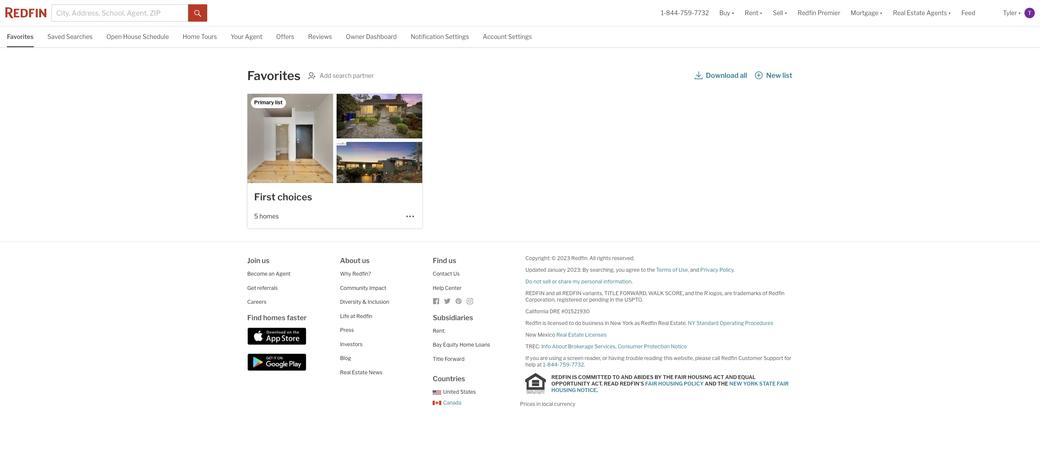Task type: vqa. For each thing, say whether or not it's contained in the screenshot.
the Password. Required field. element
no



Task type: locate. For each thing, give the bounding box(es) containing it.
0 vertical spatial find
[[433, 257, 447, 265]]

0 horizontal spatial us
[[262, 257, 270, 265]]

redfin right call at the bottom right
[[722, 355, 738, 361]]

or left "pending"
[[583, 296, 588, 303]]

registered
[[557, 296, 582, 303]]

about up why at the left of page
[[340, 257, 361, 265]]

2 horizontal spatial in
[[610, 296, 614, 303]]

0 horizontal spatial settings
[[445, 33, 469, 40]]

0 horizontal spatial the
[[663, 374, 674, 380]]

us flag image
[[433, 390, 441, 395]]

1 settings from the left
[[445, 33, 469, 40]]

1 horizontal spatial find
[[433, 257, 447, 265]]

1 horizontal spatial 759-
[[680, 9, 694, 17]]

housing
[[688, 374, 712, 380], [658, 380, 683, 387], [552, 387, 576, 393]]

to right the agree
[[641, 267, 646, 273]]

real right mortgage ▾
[[893, 9, 906, 17]]

2 horizontal spatial us
[[449, 257, 456, 265]]

1 horizontal spatial us
[[362, 257, 370, 265]]

of
[[673, 267, 678, 273], [763, 290, 768, 296]]

contact us button
[[433, 270, 460, 277]]

1 horizontal spatial 1-844-759-7732 link
[[661, 9, 709, 17]]

canada link
[[433, 399, 462, 406]]

1 vertical spatial find
[[247, 314, 262, 322]]

0 vertical spatial at
[[350, 313, 355, 319]]

user photo image
[[1025, 8, 1035, 18]]

759- for 1-844-759-7732 .
[[560, 361, 572, 368]]

list for new list
[[783, 71, 793, 80]]

careers
[[247, 299, 266, 305]]

in right business
[[605, 320, 609, 326]]

redfin
[[798, 9, 817, 17], [769, 290, 785, 296], [356, 313, 372, 319], [526, 320, 542, 326], [641, 320, 657, 326], [722, 355, 738, 361]]

0 horizontal spatial the
[[615, 296, 624, 303]]

7732 for 1-844-759-7732 .
[[572, 361, 584, 368]]

find for find homes faster
[[247, 314, 262, 322]]

1 horizontal spatial fair
[[675, 374, 687, 380]]

redfin for and
[[526, 290, 545, 296]]

agent right your
[[245, 33, 262, 40]]

0 vertical spatial 7732
[[694, 9, 709, 17]]

7732 for 1-844-759-7732
[[694, 9, 709, 17]]

1 horizontal spatial favorites
[[247, 68, 301, 83]]

759-
[[680, 9, 694, 17], [560, 361, 572, 368]]

1 horizontal spatial list
[[783, 71, 793, 80]]

1 vertical spatial 844-
[[547, 361, 560, 368]]

or right sell
[[552, 278, 557, 285]]

redfin down 1-844-759-7732 .
[[552, 374, 571, 380]]

1 us from the left
[[262, 257, 270, 265]]

0 horizontal spatial agent
[[245, 33, 262, 40]]

real estate news button
[[340, 369, 383, 375]]

ny
[[688, 320, 696, 326]]

impact
[[369, 285, 386, 291]]

0 horizontal spatial to
[[569, 320, 574, 326]]

the left new
[[718, 380, 728, 387]]

0 vertical spatial all
[[740, 71, 747, 80]]

and right act
[[725, 374, 737, 380]]

1 vertical spatial or
[[583, 296, 588, 303]]

favorites left saved
[[7, 33, 34, 40]]

redfin right as
[[641, 320, 657, 326]]

homes right 5
[[260, 212, 279, 220]]

1 horizontal spatial all
[[740, 71, 747, 80]]

©
[[552, 255, 556, 261]]

all right download
[[740, 71, 747, 80]]

in inside redfin and all redfin variants, title forward, walk score, and the r logos, are trademarks of redfin corporation, registered or pending in the uspto.
[[610, 296, 614, 303]]

of left use
[[673, 267, 678, 273]]

2 horizontal spatial estate
[[907, 9, 925, 17]]

community
[[340, 285, 368, 291]]

0 horizontal spatial at
[[350, 313, 355, 319]]

join
[[247, 257, 260, 265]]

act
[[713, 374, 724, 380]]

redfin inside if you are using a screen reader, or having trouble reading this website, please call redfin customer support for help at
[[722, 355, 738, 361]]

homes for 5
[[260, 212, 279, 220]]

2 horizontal spatial and
[[725, 374, 737, 380]]

1 vertical spatial homes
[[263, 314, 285, 322]]

6 ▾ from the left
[[1019, 9, 1021, 17]]

or inside redfin and all redfin variants, title forward, walk score, and the r logos, are trademarks of redfin corporation, registered or pending in the uspto.
[[583, 296, 588, 303]]

settings right notification
[[445, 33, 469, 40]]

the left terms
[[647, 267, 655, 273]]

in left local
[[537, 401, 541, 407]]

▾ right the tyler at the top of page
[[1019, 9, 1021, 17]]

▾ for mortgage ▾
[[880, 9, 883, 17]]

,
[[688, 267, 689, 273], [616, 343, 617, 350]]

account
[[483, 33, 507, 40]]

you inside if you are using a screen reader, or having trouble reading this website, please call redfin customer support for help at
[[530, 355, 539, 361]]

find down 'careers'
[[247, 314, 262, 322]]

1 horizontal spatial at
[[537, 361, 542, 368]]

2 settings from the left
[[508, 33, 532, 40]]

updated
[[526, 267, 546, 273]]

and right use
[[690, 267, 699, 273]]

▾ right buy on the top
[[732, 9, 735, 17]]

redfin right trademarks
[[769, 290, 785, 296]]

redfin
[[526, 290, 545, 296], [562, 290, 582, 296], [552, 374, 571, 380]]

1 vertical spatial of
[[763, 290, 768, 296]]

us up us
[[449, 257, 456, 265]]

0 horizontal spatial of
[[673, 267, 678, 273]]

buy
[[720, 9, 730, 17]]

are left 'using'
[[540, 355, 548, 361]]

▾ right the sell
[[785, 9, 787, 17]]

0 horizontal spatial 844-
[[547, 361, 560, 368]]

1- for 1-844-759-7732 .
[[543, 361, 547, 368]]

about us
[[340, 257, 370, 265]]

1 horizontal spatial in
[[605, 320, 609, 326]]

0 horizontal spatial or
[[552, 278, 557, 285]]

redfin left is
[[526, 320, 542, 326]]

in right "pending"
[[610, 296, 614, 303]]

▾ for rent ▾
[[760, 9, 763, 17]]

if
[[526, 355, 529, 361]]

estate down do
[[568, 331, 584, 338]]

favorites up primary list on the top left of page
[[247, 68, 301, 83]]

1- for 1-844-759-7732
[[661, 9, 666, 17]]

us up redfin?
[[362, 257, 370, 265]]

0 vertical spatial 844-
[[666, 9, 680, 17]]

▾ for tyler ▾
[[1019, 9, 1021, 17]]

0 vertical spatial homes
[[260, 212, 279, 220]]

2 ▾ from the left
[[760, 9, 763, 17]]

estate left "news"
[[352, 369, 368, 375]]

0 vertical spatial you
[[616, 267, 625, 273]]

1 vertical spatial ,
[[616, 343, 617, 350]]

ny standard operating procedures link
[[688, 320, 773, 326]]

0 horizontal spatial find
[[247, 314, 262, 322]]

january
[[548, 267, 566, 273]]

5 ▾ from the left
[[949, 9, 951, 17]]

redfin down not
[[526, 290, 545, 296]]

services
[[595, 343, 616, 350]]

all down "share"
[[556, 290, 561, 296]]

0 vertical spatial ,
[[688, 267, 689, 273]]

why redfin? button
[[340, 270, 371, 277]]

your agent link
[[231, 26, 262, 46]]

redfin pinterest image
[[455, 298, 462, 305]]

2 horizontal spatial or
[[602, 355, 608, 361]]

are inside redfin and all redfin variants, title forward, walk score, and the r logos, are trademarks of redfin corporation, registered or pending in the uspto.
[[725, 290, 732, 296]]

1 horizontal spatial 1-
[[661, 9, 666, 17]]

0 horizontal spatial 7732
[[572, 361, 584, 368]]

add search partner
[[320, 72, 374, 79]]

find up contact
[[433, 257, 447, 265]]

the left uspto.
[[615, 296, 624, 303]]

▾ right mortgage
[[880, 9, 883, 17]]

the right by
[[663, 374, 674, 380]]

0 vertical spatial about
[[340, 257, 361, 265]]

do not sell or share my personal information link
[[526, 278, 632, 285]]

protection
[[644, 343, 670, 350]]

1 vertical spatial estate
[[568, 331, 584, 338]]

, up having
[[616, 343, 617, 350]]

list
[[783, 71, 793, 80], [275, 99, 283, 106]]

photo of 629 beloit ave, kensington, ca 94708 image
[[337, 142, 422, 204]]

1 horizontal spatial to
[[641, 267, 646, 273]]

notice
[[577, 387, 597, 393]]

2 vertical spatial or
[[602, 355, 608, 361]]

referrals
[[257, 285, 278, 291]]

open house schedule link
[[106, 26, 169, 46]]

1 vertical spatial 759-
[[560, 361, 572, 368]]

consumer protection notice link
[[618, 343, 687, 350]]

real estate news
[[340, 369, 383, 375]]

0 horizontal spatial home
[[183, 33, 200, 40]]

redfin down &
[[356, 313, 372, 319]]

0 vertical spatial agent
[[245, 33, 262, 40]]

canada
[[443, 399, 462, 406]]

rent. button
[[433, 327, 446, 334]]

home left 'loans'
[[460, 341, 474, 348]]

logos,
[[709, 290, 723, 296]]

0 vertical spatial new
[[766, 71, 781, 80]]

, left privacy
[[688, 267, 689, 273]]

saved
[[47, 33, 65, 40]]

website,
[[674, 355, 694, 361]]

terms
[[656, 267, 672, 273]]

to
[[613, 374, 620, 380]]

premier
[[818, 9, 841, 17]]

new
[[730, 380, 742, 387]]

rent.
[[433, 327, 446, 334]]

york
[[743, 380, 758, 387]]

share
[[558, 278, 572, 285]]

notification settings
[[411, 33, 469, 40]]

you
[[616, 267, 625, 273], [530, 355, 539, 361]]

owner
[[346, 33, 365, 40]]

0 horizontal spatial list
[[275, 99, 283, 106]]

0 vertical spatial home
[[183, 33, 200, 40]]

844- for 1-844-759-7732
[[666, 9, 680, 17]]

1 horizontal spatial the
[[718, 380, 728, 387]]

and right to
[[621, 374, 633, 380]]

2 us from the left
[[362, 257, 370, 265]]

or down services
[[602, 355, 608, 361]]

1 horizontal spatial are
[[725, 290, 732, 296]]

homes
[[260, 212, 279, 220], [263, 314, 285, 322]]

1 horizontal spatial settings
[[508, 33, 532, 40]]

1 vertical spatial agent
[[276, 270, 291, 277]]

7732 left buy on the top
[[694, 9, 709, 17]]

estate left agents
[[907, 9, 925, 17]]

are right logos,
[[725, 290, 732, 296]]

community impact
[[340, 285, 386, 291]]

settings for account settings
[[508, 33, 532, 40]]

you right if
[[530, 355, 539, 361]]

to left do
[[569, 320, 574, 326]]

estate inside "link"
[[907, 9, 925, 17]]

2 horizontal spatial the
[[695, 290, 703, 296]]

all inside button
[[740, 71, 747, 80]]

1 ▾ from the left
[[732, 9, 735, 17]]

1 vertical spatial 1-
[[543, 361, 547, 368]]

1 vertical spatial home
[[460, 341, 474, 348]]

download the redfin app from the google play store image
[[247, 354, 306, 371]]

download
[[706, 71, 739, 80]]

redfin left premier
[[798, 9, 817, 17]]

or
[[552, 278, 557, 285], [583, 296, 588, 303], [602, 355, 608, 361]]

0 horizontal spatial 1-
[[543, 361, 547, 368]]

title forward button
[[433, 356, 465, 362]]

us right join
[[262, 257, 270, 265]]

1-844-759-7732 link left buy on the top
[[661, 9, 709, 17]]

1 vertical spatial at
[[537, 361, 542, 368]]

1 vertical spatial in
[[605, 320, 609, 326]]

home left tours on the top left
[[183, 33, 200, 40]]

844- for 1-844-759-7732 .
[[547, 361, 560, 368]]

about up 'using'
[[552, 343, 567, 350]]

0 horizontal spatial are
[[540, 355, 548, 361]]

bay
[[433, 341, 442, 348]]

1 horizontal spatial new
[[610, 320, 621, 326]]

0 vertical spatial estate
[[907, 9, 925, 17]]

equal housing opportunity image
[[526, 373, 546, 394]]

▾ right agents
[[949, 9, 951, 17]]

1 vertical spatial list
[[275, 99, 283, 106]]

favorites link
[[7, 26, 34, 46]]

and right policy
[[705, 380, 717, 387]]

1 vertical spatial are
[[540, 355, 548, 361]]

3 us from the left
[[449, 257, 456, 265]]

0 vertical spatial in
[[610, 296, 614, 303]]

1 vertical spatial new
[[610, 320, 621, 326]]

. right privacy
[[734, 267, 735, 273]]

1 vertical spatial about
[[552, 343, 567, 350]]

procedures
[[745, 320, 773, 326]]

2 horizontal spatial housing
[[688, 374, 712, 380]]

3 ▾ from the left
[[785, 9, 787, 17]]

all inside redfin and all redfin variants, title forward, walk score, and the r logos, are trademarks of redfin corporation, registered or pending in the uspto.
[[556, 290, 561, 296]]

mexico
[[538, 331, 555, 338]]

trec:
[[526, 343, 540, 350]]

bay equity home loans
[[433, 341, 490, 348]]

screen
[[567, 355, 584, 361]]

real left estate.
[[658, 320, 669, 326]]

at right help
[[537, 361, 542, 368]]

at inside if you are using a screen reader, or having trouble reading this website, please call redfin customer support for help at
[[537, 361, 542, 368]]

7732 up is
[[572, 361, 584, 368]]

agent right an
[[276, 270, 291, 277]]

notification settings link
[[411, 26, 469, 46]]

0 horizontal spatial all
[[556, 290, 561, 296]]

real inside "link"
[[893, 9, 906, 17]]

redfin inside button
[[798, 9, 817, 17]]

redfin.
[[571, 255, 589, 261]]

you up the information
[[616, 267, 625, 273]]

2 vertical spatial estate
[[352, 369, 368, 375]]

at right life
[[350, 313, 355, 319]]

mortgage
[[851, 9, 879, 17]]

redfin down my
[[562, 290, 582, 296]]

new inside button
[[766, 71, 781, 80]]

canadian flag image
[[433, 401, 441, 405]]

new york state fair housing notice
[[552, 380, 789, 393]]

list inside button
[[783, 71, 793, 80]]

of right trademarks
[[763, 290, 768, 296]]

1 horizontal spatial agent
[[276, 270, 291, 277]]

diversity & inclusion
[[340, 299, 389, 305]]

0 vertical spatial favorites
[[7, 33, 34, 40]]

homes up download the redfin app on the apple app store image
[[263, 314, 285, 322]]

fair inside new york state fair housing notice
[[777, 380, 789, 387]]

1 vertical spatial to
[[569, 320, 574, 326]]

1 horizontal spatial 7732
[[694, 9, 709, 17]]

submit search image
[[194, 10, 201, 17]]

act.
[[591, 380, 603, 387]]

real down blog button
[[340, 369, 351, 375]]

1 horizontal spatial 844-
[[666, 9, 680, 17]]

choices
[[277, 191, 312, 203]]

redfin facebook image
[[433, 298, 440, 305]]

0 horizontal spatial new
[[526, 331, 537, 338]]

0 horizontal spatial housing
[[552, 387, 576, 393]]

0 horizontal spatial you
[[530, 355, 539, 361]]

operating
[[720, 320, 744, 326]]

1-844-759-7732 link up is
[[543, 361, 584, 368]]

reserved.
[[612, 255, 635, 261]]

real estate licenses link
[[557, 331, 607, 338]]

redfin inside redfin is committed to and abides by the fair housing act and equal opportunity act. read redfin's
[[552, 374, 571, 380]]

. down the agree
[[632, 278, 633, 285]]

dre
[[550, 308, 560, 315]]

rent ▾
[[745, 9, 763, 17]]

new
[[766, 71, 781, 80], [610, 320, 621, 326], [526, 331, 537, 338]]

1-
[[661, 9, 666, 17], [543, 361, 547, 368]]

the left r
[[695, 290, 703, 296]]

▾ right rent
[[760, 9, 763, 17]]

0 vertical spatial 1-844-759-7732 link
[[661, 9, 709, 17]]

4 ▾ from the left
[[880, 9, 883, 17]]

▾ inside "link"
[[949, 9, 951, 17]]

.
[[734, 267, 735, 273], [632, 278, 633, 285], [584, 361, 585, 368], [597, 387, 598, 393]]

2 horizontal spatial new
[[766, 71, 781, 80]]

1 vertical spatial all
[[556, 290, 561, 296]]

2 horizontal spatial fair
[[777, 380, 789, 387]]

title forward
[[433, 356, 465, 362]]

settings right the account
[[508, 33, 532, 40]]

2 vertical spatial new
[[526, 331, 537, 338]]

0 vertical spatial 1-
[[661, 9, 666, 17]]

schedule
[[143, 33, 169, 40]]

new for new list
[[766, 71, 781, 80]]

primary list
[[254, 99, 283, 106]]



Task type: describe. For each thing, give the bounding box(es) containing it.
not
[[534, 278, 542, 285]]

0 horizontal spatial fair
[[645, 380, 657, 387]]

buy ▾
[[720, 9, 735, 17]]

0 vertical spatial or
[[552, 278, 557, 285]]

business
[[582, 320, 604, 326]]

1 horizontal spatial and
[[705, 380, 717, 387]]

homes for find
[[263, 314, 285, 322]]

the inside redfin is committed to and abides by the fair housing act and equal opportunity act. read redfin's
[[663, 374, 674, 380]]

redfin?
[[352, 270, 371, 277]]

redfin is licensed to do business in new york as redfin real estate. ny standard operating procedures
[[526, 320, 773, 326]]

of inside redfin and all redfin variants, title forward, walk score, and the r logos, are trademarks of redfin corporation, registered or pending in the uspto.
[[763, 290, 768, 296]]

redfin instagram image
[[467, 298, 474, 305]]

▾ for sell ▾
[[785, 9, 787, 17]]

rent ▾ button
[[740, 0, 768, 26]]

estate.
[[670, 320, 687, 326]]

1 horizontal spatial home
[[460, 341, 474, 348]]

1-844-759-7732 .
[[543, 361, 585, 368]]

us for find us
[[449, 257, 456, 265]]

agents
[[927, 9, 947, 17]]

1 horizontal spatial about
[[552, 343, 567, 350]]

having
[[609, 355, 625, 361]]

fair inside redfin is committed to and abides by the fair housing act and equal opportunity act. read redfin's
[[675, 374, 687, 380]]

as
[[635, 320, 640, 326]]

inclusion
[[368, 299, 389, 305]]

redfin premier button
[[793, 0, 846, 26]]

housing inside new york state fair housing notice
[[552, 387, 576, 393]]

0 horizontal spatial about
[[340, 257, 361, 265]]

search
[[333, 72, 352, 79]]

estate for news
[[352, 369, 368, 375]]

press
[[340, 327, 354, 333]]

careers button
[[247, 299, 266, 305]]

primary
[[254, 99, 274, 106]]

searching,
[[590, 267, 615, 273]]

new for new mexico real estate licenses
[[526, 331, 537, 338]]

redfin inside redfin and all redfin variants, title forward, walk score, and the r logos, are trademarks of redfin corporation, registered or pending in the uspto.
[[769, 290, 785, 296]]

and down sell
[[546, 290, 555, 296]]

buy ▾ button
[[720, 0, 735, 26]]

equity
[[443, 341, 459, 348]]

united states
[[443, 389, 476, 395]]

redfin is committed to and abides by the fair housing act and equal opportunity act. read redfin's
[[552, 374, 756, 387]]

for
[[785, 355, 792, 361]]

1 horizontal spatial the
[[647, 267, 655, 273]]

fair housing policy link
[[645, 380, 704, 387]]

r
[[704, 290, 708, 296]]

corporation,
[[526, 296, 556, 303]]

support
[[764, 355, 783, 361]]

0 horizontal spatial favorites
[[7, 33, 34, 40]]

subsidiaries
[[433, 314, 473, 322]]

housing inside redfin is committed to and abides by the fair housing act and equal opportunity act. read redfin's
[[688, 374, 712, 380]]

help center button
[[433, 285, 462, 291]]

759- for 1-844-759-7732
[[680, 9, 694, 17]]

home tours link
[[183, 26, 217, 46]]

redfin for is
[[552, 374, 571, 380]]

estate for agents
[[907, 9, 925, 17]]

licensed
[[548, 320, 568, 326]]

us for join us
[[262, 257, 270, 265]]

offers
[[276, 33, 294, 40]]

list for primary list
[[275, 99, 283, 106]]

bay equity home loans button
[[433, 341, 490, 348]]

find for find us
[[433, 257, 447, 265]]

title
[[433, 356, 444, 362]]

. down committed
[[597, 387, 598, 393]]

1 horizontal spatial housing
[[658, 380, 683, 387]]

real down licensed
[[557, 331, 567, 338]]

rent
[[745, 9, 759, 17]]

dashboard
[[366, 33, 397, 40]]

contact us
[[433, 270, 460, 277]]

0 horizontal spatial and
[[621, 374, 633, 380]]

1 horizontal spatial you
[[616, 267, 625, 273]]

by
[[583, 267, 589, 273]]

trademarks
[[734, 290, 762, 296]]

blog button
[[340, 355, 351, 361]]

news
[[369, 369, 383, 375]]

photo of 1731 15th st image
[[247, 94, 333, 183]]

join us
[[247, 257, 270, 265]]

City, Address, School, Agent, ZIP search field
[[51, 4, 188, 22]]

committed
[[578, 374, 612, 380]]

. right "screen"
[[584, 361, 585, 368]]

sell
[[773, 9, 783, 17]]

press button
[[340, 327, 354, 333]]

notification
[[411, 33, 444, 40]]

a
[[563, 355, 566, 361]]

why redfin?
[[340, 270, 371, 277]]

personal
[[581, 278, 602, 285]]

loans
[[475, 341, 490, 348]]

copyright: © 2023 redfin. all rights reserved.
[[526, 255, 635, 261]]

0 horizontal spatial in
[[537, 401, 541, 407]]

do
[[575, 320, 581, 326]]

and right score,
[[685, 290, 694, 296]]

1 horizontal spatial estate
[[568, 331, 584, 338]]

settings for notification settings
[[445, 33, 469, 40]]

home inside 'link'
[[183, 33, 200, 40]]

privacy policy link
[[700, 267, 734, 273]]

find homes faster
[[247, 314, 307, 322]]

▾ for buy ▾
[[732, 9, 735, 17]]

all
[[590, 255, 596, 261]]

1 vertical spatial 1-844-759-7732 link
[[543, 361, 584, 368]]

open house schedule
[[106, 33, 169, 40]]

customer
[[739, 355, 763, 361]]

investors button
[[340, 341, 363, 347]]

download the redfin app on the apple app store image
[[247, 327, 306, 345]]

forward
[[445, 356, 465, 362]]

open
[[106, 33, 122, 40]]

faster
[[287, 314, 307, 322]]

sell
[[543, 278, 551, 285]]

0 vertical spatial to
[[641, 267, 646, 273]]

sell ▾ button
[[773, 0, 787, 26]]

partner
[[353, 72, 374, 79]]

consumer
[[618, 343, 643, 350]]

download all button
[[694, 68, 748, 84]]

reading
[[644, 355, 663, 361]]

do
[[526, 278, 532, 285]]

0 horizontal spatial ,
[[616, 343, 617, 350]]

account settings link
[[483, 26, 532, 46]]

title
[[604, 290, 619, 296]]

united
[[443, 389, 459, 395]]

forward,
[[620, 290, 647, 296]]

photo of 5712 solano ave, richmond, ca 94805 image
[[337, 94, 422, 138]]

are inside if you are using a screen reader, or having trouble reading this website, please call redfin customer support for help at
[[540, 355, 548, 361]]

licenses
[[585, 331, 607, 338]]

tyler
[[1003, 9, 1017, 17]]

pending
[[589, 296, 609, 303]]

0 vertical spatial of
[[673, 267, 678, 273]]

help
[[526, 361, 536, 368]]

community impact button
[[340, 285, 386, 291]]

uspto.
[[625, 296, 643, 303]]

redfin twitter image
[[444, 298, 451, 305]]

feed
[[962, 9, 976, 17]]

us for about us
[[362, 257, 370, 265]]

get referrals
[[247, 285, 278, 291]]

copyright:
[[526, 255, 551, 261]]

or inside if you are using a screen reader, or having trouble reading this website, please call redfin customer support for help at
[[602, 355, 608, 361]]

why
[[340, 270, 351, 277]]

prices in local currency
[[520, 401, 576, 407]]

become
[[247, 270, 268, 277]]

use
[[679, 267, 688, 273]]



